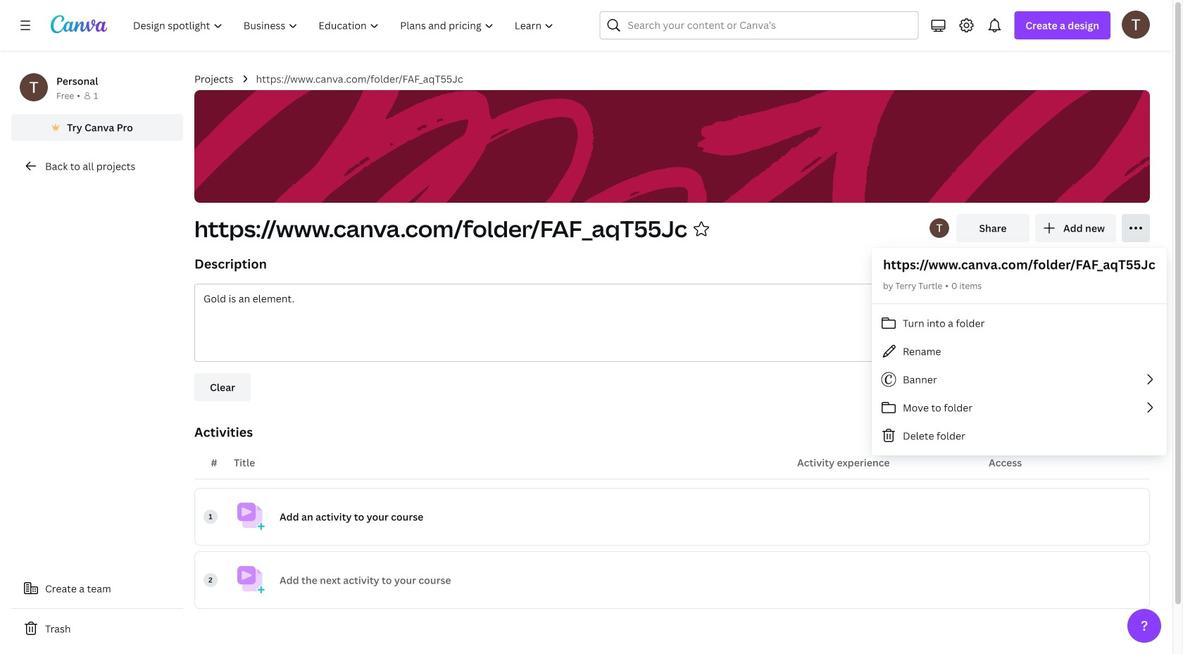 Task type: vqa. For each thing, say whether or not it's contained in the screenshot.
"Acme" text box on the bottom of page
no



Task type: locate. For each thing, give the bounding box(es) containing it.
0 vertical spatial row
[[194, 488, 1150, 546]]

Add a description to help team members understand what this course is about. text field
[[195, 285, 1150, 329]]

1 row from the top
[[194, 488, 1150, 546]]

row
[[194, 488, 1150, 546], [194, 552, 1150, 609]]

1 vertical spatial row
[[194, 552, 1150, 609]]

None search field
[[600, 11, 919, 39]]



Task type: describe. For each thing, give the bounding box(es) containing it.
2 row from the top
[[194, 552, 1150, 609]]

top level navigation element
[[124, 11, 566, 39]]

Search search field
[[628, 12, 891, 39]]

terry turtle image
[[1122, 10, 1150, 39]]



